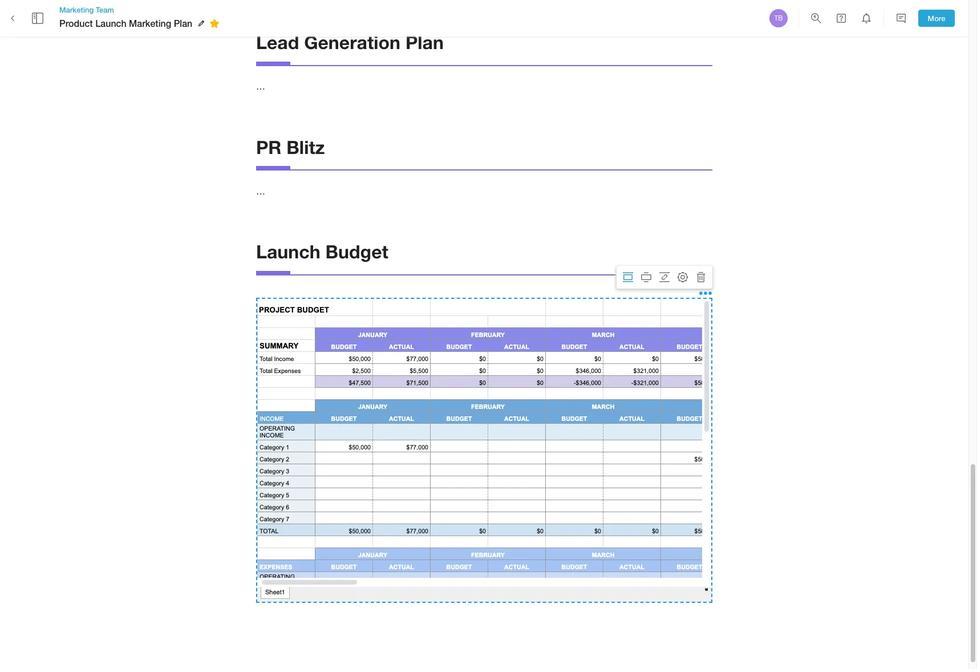 Task type: locate. For each thing, give the bounding box(es) containing it.
marketing
[[59, 5, 94, 14], [129, 18, 171, 28]]

1 horizontal spatial plan
[[406, 31, 444, 53]]

tb
[[775, 14, 784, 22]]

1 vertical spatial …
[[256, 186, 265, 196]]

0 horizontal spatial launch
[[95, 18, 127, 28]]

tb button
[[768, 7, 790, 29]]

launch budget
[[256, 241, 389, 263]]

pr
[[256, 136, 282, 158]]

lead
[[256, 31, 299, 53]]

marketing up product
[[59, 5, 94, 14]]

1 horizontal spatial launch
[[256, 241, 321, 263]]

0 horizontal spatial marketing
[[59, 5, 94, 14]]

more button
[[919, 9, 956, 27]]

…
[[256, 81, 265, 91], [256, 186, 265, 196]]

… down "pr" in the left top of the page
[[256, 186, 265, 196]]

budget
[[326, 241, 389, 263]]

0 vertical spatial …
[[256, 81, 265, 91]]

1 horizontal spatial marketing
[[129, 18, 171, 28]]

more
[[929, 13, 946, 23]]

launch
[[95, 18, 127, 28], [256, 241, 321, 263]]

1 vertical spatial plan
[[406, 31, 444, 53]]

1 vertical spatial launch
[[256, 241, 321, 263]]

0 horizontal spatial plan
[[174, 18, 193, 28]]

plan
[[174, 18, 193, 28], [406, 31, 444, 53]]

product
[[59, 18, 93, 28]]

… down lead
[[256, 81, 265, 91]]

generation
[[304, 31, 401, 53]]

blitz
[[287, 136, 325, 158]]

marketing down marketing team link
[[129, 18, 171, 28]]



Task type: describe. For each thing, give the bounding box(es) containing it.
marketing team
[[59, 5, 114, 14]]

1 … from the top
[[256, 81, 265, 91]]

0 vertical spatial launch
[[95, 18, 127, 28]]

0 vertical spatial marketing
[[59, 5, 94, 14]]

product launch marketing plan
[[59, 18, 193, 28]]

lead generation plan
[[256, 31, 444, 53]]

1 vertical spatial marketing
[[129, 18, 171, 28]]

marketing team link
[[59, 5, 223, 15]]

0 vertical spatial plan
[[174, 18, 193, 28]]

2 … from the top
[[256, 186, 265, 196]]

team
[[96, 5, 114, 14]]

remove favorite image
[[208, 17, 222, 30]]

pr blitz
[[256, 136, 325, 158]]



Task type: vqa. For each thing, say whether or not it's contained in the screenshot.
Launch to the right
yes



